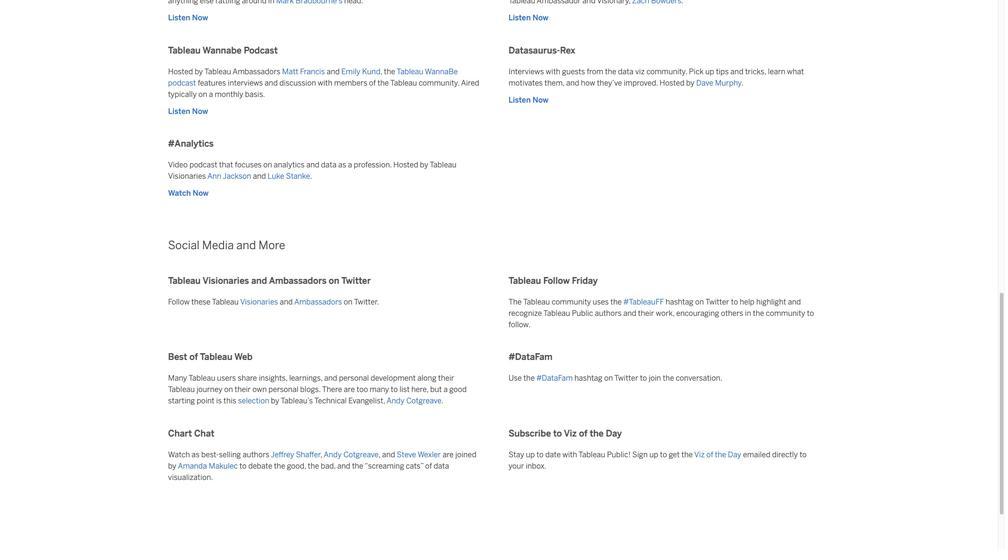 Task type: describe. For each thing, give the bounding box(es) containing it.
1 vertical spatial cotgreave
[[344, 450, 379, 459]]

others
[[721, 309, 744, 318]]

selection link
[[238, 396, 269, 405]]

and left more
[[237, 238, 256, 252]]

tableau inside tableau wannabe podcast
[[397, 67, 424, 76]]

as inside video podcast that focuses on analytics and data as a profession. hosted by tableau visionaries
[[338, 160, 346, 169]]

analytics
[[274, 160, 305, 169]]

profession.
[[354, 160, 392, 169]]

starting
[[168, 396, 195, 405]]

and down the tableau visionaries and ambassadors on twitter
[[280, 297, 293, 306]]

andy cotgreave link for chart chat
[[324, 450, 379, 459]]

listen for listen now link below typically at the top of page
[[168, 107, 190, 116]]

how
[[581, 78, 596, 87]]

matt francis link
[[282, 67, 325, 76]]

steve
[[397, 450, 416, 459]]

podcast
[[244, 45, 278, 56]]

list
[[400, 385, 410, 394]]

, up the 'bad,'
[[321, 450, 322, 459]]

0 vertical spatial #datafam
[[509, 352, 553, 362]]

dave murphy link
[[697, 78, 742, 87]]

ambassadors link
[[294, 297, 342, 306]]

0 horizontal spatial community
[[552, 297, 591, 306]]

many
[[168, 374, 187, 383]]

viz
[[635, 67, 645, 76]]

watch for watch now
[[168, 189, 191, 198]]

tableau inside hashtag on twitter to help highlight and recognize tableau public authors and their work, encouraging others in the community to follow.
[[544, 309, 570, 318]]

technical
[[315, 396, 347, 405]]

now for #analytics
[[193, 189, 209, 198]]

tableau wannabe podcast
[[168, 67, 458, 87]]

help
[[740, 297, 755, 306]]

and up "screaming
[[382, 450, 395, 459]]

they've
[[597, 78, 622, 87]]

debate
[[248, 461, 272, 470]]

chat
[[194, 428, 214, 439]]

1 vertical spatial #datafam
[[537, 374, 573, 383]]

good,
[[287, 461, 306, 470]]

francis
[[300, 67, 325, 76]]

learnings,
[[289, 374, 323, 383]]

on inside many tableau users share insights, learnings, and personal development along their tableau journey on their own personal blogs. there are too many to list here, but a good starting point is this
[[224, 385, 233, 394]]

the left emailed
[[715, 450, 727, 459]]

0 horizontal spatial hosted
[[168, 67, 193, 76]]

tableau inside features interviews and discussion with members of the tableau community. aired typically on a monthly basis.
[[390, 78, 417, 87]]

ann jackson and luke stanke .
[[208, 172, 312, 181]]

visionaries inside video podcast that focuses on analytics and data as a profession. hosted by tableau visionaries
[[168, 172, 206, 181]]

listen now down typically at the top of page
[[168, 107, 208, 116]]

bad,
[[321, 461, 336, 470]]

their inside hashtag on twitter to help highlight and recognize tableau public authors and their work, encouraging others in the community to follow.
[[638, 309, 654, 318]]

"screaming
[[365, 461, 404, 470]]

and down focuses
[[253, 172, 266, 181]]

jeffrey
[[271, 450, 294, 459]]

and down the guests
[[566, 78, 579, 87]]

emily kund link
[[341, 67, 381, 76]]

1 vertical spatial follow
[[168, 297, 190, 306]]

stay up to date with tableau public! sign up to get the viz of the day
[[509, 450, 742, 459]]

motivates
[[509, 78, 543, 87]]

shaffer
[[296, 450, 321, 459]]

here,
[[412, 385, 429, 394]]

insights,
[[259, 374, 288, 383]]

tableau visionaries and ambassadors on twitter
[[168, 275, 371, 286]]

the left "screaming
[[352, 461, 364, 470]]

listen now link up datasaurus-
[[509, 12, 549, 24]]

interviews
[[228, 78, 263, 87]]

, right emily
[[381, 67, 382, 76]]

interviews
[[509, 67, 544, 76]]

matt
[[282, 67, 298, 76]]

them,
[[545, 78, 565, 87]]

0 horizontal spatial their
[[235, 385, 251, 394]]

chart chat
[[168, 428, 214, 439]]

stay
[[509, 450, 524, 459]]

hashtag inside hashtag on twitter to help highlight and recognize tableau public authors and their work, encouraging others in the community to follow.
[[666, 297, 694, 306]]

use
[[509, 374, 522, 383]]

by inside interviews with guests from the data viz community. pick up tips and tricks, learn what motivates them, and how they've improved. hosted by
[[687, 78, 695, 87]]

to inside to debate the good, the bad, and the "screaming cats" of data visualization.
[[240, 461, 247, 470]]

on left join in the right of the page
[[604, 374, 613, 383]]

blogs.
[[300, 385, 321, 394]]

tableau follow friday
[[509, 275, 598, 286]]

hashtag on twitter to help highlight and recognize tableau public authors and their work, encouraging others in the community to follow.
[[509, 297, 814, 329]]

guests
[[562, 67, 585, 76]]

luke
[[268, 172, 284, 181]]

monthly
[[215, 90, 243, 99]]

of inside to debate the good, the bad, and the "screaming cats" of data visualization.
[[425, 461, 432, 470]]

0 horizontal spatial .
[[310, 172, 312, 181]]

tableau's
[[281, 396, 313, 405]]

hosted inside interviews with guests from the data viz community. pick up tips and tricks, learn what motivates them, and how they've improved. hosted by
[[660, 78, 685, 87]]

listen now up datasaurus-
[[509, 13, 549, 22]]

the right join in the right of the page
[[663, 374, 674, 383]]

jeffrey shaffer link
[[271, 450, 321, 459]]

dave murphy .
[[697, 78, 744, 87]]

of inside features interviews and discussion with members of the tableau community. aired typically on a monthly basis.
[[369, 78, 376, 87]]

with for features interviews and discussion with members of the tableau community. aired typically on a monthly basis.
[[318, 78, 332, 87]]

subscribe
[[509, 428, 551, 439]]

friday
[[572, 275, 598, 286]]

now for tableau wannabe podcast
[[192, 107, 208, 116]]

#tableauff link
[[624, 297, 664, 306]]

2 vertical spatial .
[[442, 396, 444, 405]]

data inside video podcast that focuses on analytics and data as a profession. hosted by tableau visionaries
[[321, 160, 337, 169]]

#analytics
[[168, 138, 214, 149]]

chart
[[168, 428, 192, 439]]

watch for watch as best-selling authors jeffrey shaffer , andy cotgreave , and steve wexler
[[168, 450, 190, 459]]

podcast inside tableau wannabe podcast
[[168, 78, 196, 87]]

subscribe to viz of the day
[[509, 428, 622, 439]]

ann
[[208, 172, 221, 181]]

dave
[[697, 78, 714, 87]]

amanda makulec link
[[178, 461, 238, 470]]

listen for listen now link above wannabe
[[168, 13, 190, 22]]

luke stanke link
[[268, 172, 310, 181]]

by inside are joined by
[[168, 461, 176, 470]]

listen for listen now link on top of datasaurus-
[[509, 13, 531, 22]]

encouraging
[[677, 309, 720, 318]]

0 vertical spatial cotgreave
[[406, 396, 442, 405]]

hosted inside video podcast that focuses on analytics and data as a profession. hosted by tableau visionaries
[[394, 160, 418, 169]]

2 vertical spatial ambassadors
[[294, 297, 342, 306]]

follow these tableau visionaries and ambassadors on twitter.
[[168, 297, 379, 306]]

visualization.
[[168, 473, 213, 482]]

with for stay up to date with tableau public! sign up to get the viz of the day
[[563, 450, 577, 459]]

watch as best-selling authors jeffrey shaffer , andy cotgreave , and steve wexler
[[168, 450, 441, 459]]

are inside are joined by
[[443, 450, 454, 459]]

authors inside hashtag on twitter to help highlight and recognize tableau public authors and their work, encouraging others in the community to follow.
[[595, 309, 622, 318]]

0 vertical spatial andy
[[387, 396, 405, 405]]

web
[[234, 352, 253, 362]]

this
[[224, 396, 236, 405]]

murphy
[[715, 78, 742, 87]]

the down shaffer
[[308, 461, 319, 470]]

features interviews and discussion with members of the tableau community. aired typically on a monthly basis.
[[168, 78, 480, 99]]

best
[[168, 352, 187, 362]]

follow.
[[509, 320, 531, 329]]

1 horizontal spatial their
[[438, 374, 454, 383]]

is
[[216, 396, 222, 405]]

emily
[[341, 67, 361, 76]]

now for datasaurus-rex
[[533, 95, 549, 104]]

are joined by
[[168, 450, 477, 470]]

watch now
[[168, 189, 209, 198]]

development
[[371, 374, 416, 383]]

and inside many tableau users share insights, learnings, and personal development along their tableau journey on their own personal blogs. there are too many to list here, but a good starting point is this
[[324, 374, 337, 383]]

discussion
[[280, 78, 316, 87]]

tableau wannabe podcast link
[[168, 67, 458, 87]]



Task type: locate. For each thing, give the bounding box(es) containing it.
stanke
[[286, 172, 310, 181]]

day left emailed
[[728, 450, 742, 459]]

0 vertical spatial community
[[552, 297, 591, 306]]

community. inside features interviews and discussion with members of the tableau community. aired typically on a monthly basis.
[[419, 78, 460, 87]]

personal up too
[[339, 374, 369, 383]]

0 horizontal spatial viz
[[564, 428, 577, 439]]

tableau inside video podcast that focuses on analytics and data as a profession. hosted by tableau visionaries
[[430, 160, 457, 169]]

twitter for use the #datafam hashtag on twitter to join the conversation.
[[615, 374, 638, 383]]

2 vertical spatial hosted
[[394, 160, 418, 169]]

, up "screaming
[[379, 450, 381, 459]]

a inside video podcast that focuses on analytics and data as a profession. hosted by tableau visionaries
[[348, 160, 352, 169]]

and right the 'bad,'
[[337, 461, 351, 470]]

hosted right improved.
[[660, 78, 685, 87]]

listen
[[168, 13, 190, 22], [509, 13, 531, 22], [509, 95, 531, 104], [168, 107, 190, 116]]

0 vertical spatial twitter
[[341, 275, 371, 286]]

twitter left join in the right of the page
[[615, 374, 638, 383]]

the
[[509, 297, 522, 306]]

journey
[[197, 385, 223, 394]]

of right best
[[190, 352, 198, 362]]

0 horizontal spatial as
[[192, 450, 200, 459]]

0 horizontal spatial andy
[[324, 450, 342, 459]]

with
[[546, 67, 561, 76], [318, 78, 332, 87], [563, 450, 577, 459]]

0 horizontal spatial hashtag
[[575, 374, 603, 383]]

.
[[742, 78, 744, 87], [310, 172, 312, 181], [442, 396, 444, 405]]

ambassadors for tableau
[[233, 67, 281, 76]]

public!
[[607, 450, 631, 459]]

of up stay up to date with tableau public! sign up to get the viz of the day at right bottom
[[579, 428, 588, 439]]

viz
[[564, 428, 577, 439], [695, 450, 705, 459]]

0 horizontal spatial day
[[606, 428, 622, 439]]

conversation.
[[676, 374, 723, 383]]

by inside video podcast that focuses on analytics and data as a profession. hosted by tableau visionaries
[[420, 160, 428, 169]]

1 vertical spatial data
[[321, 160, 337, 169]]

0 horizontal spatial community.
[[419, 78, 460, 87]]

watch up amanda
[[168, 450, 190, 459]]

and up visionaries link
[[251, 275, 267, 286]]

personal down insights,
[[269, 385, 299, 394]]

1 horizontal spatial viz
[[695, 450, 705, 459]]

makulec
[[209, 461, 238, 470]]

1 vertical spatial twitter
[[706, 297, 730, 306]]

data inside interviews with guests from the data viz community. pick up tips and tricks, learn what motivates them, and how they've improved. hosted by
[[618, 67, 634, 76]]

twitter for tableau visionaries and ambassadors on twitter
[[341, 275, 371, 286]]

1 vertical spatial hosted
[[660, 78, 685, 87]]

as left 'profession.' at the left top
[[338, 160, 346, 169]]

on down features
[[198, 90, 207, 99]]

data right analytics
[[321, 160, 337, 169]]

0 horizontal spatial authors
[[243, 450, 270, 459]]

are inside many tableau users share insights, learnings, and personal development along their tableau journey on their own personal blogs. there are too many to list here, but a good starting point is this
[[344, 385, 355, 394]]

now down them,
[[533, 95, 549, 104]]

tableau wannabe podcast
[[168, 45, 278, 56]]

0 vertical spatial authors
[[595, 309, 622, 318]]

listen for listen now link underneath motivates
[[509, 95, 531, 104]]

cats"
[[406, 461, 424, 470]]

the right get
[[682, 450, 693, 459]]

2 vertical spatial data
[[434, 461, 449, 470]]

improved.
[[624, 78, 658, 87]]

0 horizontal spatial follow
[[168, 297, 190, 306]]

1 horizontal spatial up
[[650, 450, 659, 459]]

podcast inside video podcast that focuses on analytics and data as a profession. hosted by tableau visionaries
[[189, 160, 217, 169]]

data down wexler
[[434, 461, 449, 470]]

authors
[[595, 309, 622, 318], [243, 450, 270, 459]]

2 horizontal spatial up
[[706, 67, 715, 76]]

to debate the good, the bad, and the "screaming cats" of data visualization.
[[168, 461, 449, 482]]

now down typically at the top of page
[[192, 107, 208, 116]]

0 horizontal spatial personal
[[269, 385, 299, 394]]

1 horizontal spatial authors
[[595, 309, 622, 318]]

1 vertical spatial a
[[348, 160, 352, 169]]

andy
[[387, 396, 405, 405], [324, 450, 342, 459]]

the right uses
[[611, 297, 622, 306]]

wexler
[[418, 450, 441, 459]]

selection by tableau's technical evangelist, andy cotgreave .
[[238, 396, 444, 405]]

of
[[369, 78, 376, 87], [190, 352, 198, 362], [579, 428, 588, 439], [707, 450, 714, 459], [425, 461, 432, 470]]

2 horizontal spatial data
[[618, 67, 634, 76]]

selling
[[219, 450, 241, 459]]

and down the #tableauff link
[[624, 309, 637, 318]]

aired
[[461, 78, 480, 87]]

2 horizontal spatial hosted
[[660, 78, 685, 87]]

the right kund
[[384, 67, 395, 76]]

0 vertical spatial with
[[546, 67, 561, 76]]

twitter up twitter.
[[341, 275, 371, 286]]

a inside features interviews and discussion with members of the tableau community. aired typically on a monthly basis.
[[209, 90, 213, 99]]

amanda
[[178, 461, 207, 470]]

twitter inside hashtag on twitter to help highlight and recognize tableau public authors and their work, encouraging others in the community to follow.
[[706, 297, 730, 306]]

0 vertical spatial hashtag
[[666, 297, 694, 306]]

1 horizontal spatial follow
[[544, 275, 570, 286]]

the tableau community uses the #tableauff
[[509, 297, 664, 306]]

listen now up wannabe
[[168, 13, 208, 22]]

and inside video podcast that focuses on analytics and data as a profession. hosted by tableau visionaries
[[306, 160, 319, 169]]

1 horizontal spatial andy cotgreave link
[[387, 396, 442, 405]]

visionaries
[[168, 172, 206, 181], [203, 275, 249, 286], [240, 297, 278, 306]]

emailed directly to your inbox.
[[509, 450, 807, 470]]

0 horizontal spatial a
[[209, 90, 213, 99]]

1 vertical spatial watch
[[168, 450, 190, 459]]

1 vertical spatial ambassadors
[[269, 275, 327, 286]]

personal
[[339, 374, 369, 383], [269, 385, 299, 394]]

1 horizontal spatial day
[[728, 450, 742, 459]]

listen now down motivates
[[509, 95, 549, 104]]

2 horizontal spatial with
[[563, 450, 577, 459]]

community. inside interviews with guests from the data viz community. pick up tips and tricks, learn what motivates them, and how they've improved. hosted by
[[647, 67, 688, 76]]

1 horizontal spatial with
[[546, 67, 561, 76]]

visionaries down video
[[168, 172, 206, 181]]

on up ann jackson and luke stanke .
[[263, 160, 272, 169]]

the down kund
[[378, 78, 389, 87]]

point
[[197, 396, 215, 405]]

the right the use
[[524, 374, 535, 383]]

andy cotgreave link up the 'bad,'
[[324, 450, 379, 459]]

now up wannabe
[[192, 13, 208, 22]]

1 horizontal spatial hashtag
[[666, 297, 694, 306]]

2 horizontal spatial .
[[742, 78, 744, 87]]

0 vertical spatial ambassadors
[[233, 67, 281, 76]]

now down ann
[[193, 189, 209, 198]]

andy cotgreave link for best of tableau web
[[387, 396, 442, 405]]

0 vertical spatial personal
[[339, 374, 369, 383]]

1 horizontal spatial community
[[766, 309, 806, 318]]

to inside emailed directly to your inbox.
[[800, 450, 807, 459]]

and up there
[[324, 374, 337, 383]]

wannabe
[[203, 45, 242, 56]]

andy up the 'bad,'
[[324, 450, 342, 459]]

podcast
[[168, 78, 196, 87], [189, 160, 217, 169]]

visionaries link
[[240, 297, 278, 306]]

inbox.
[[526, 461, 547, 470]]

#tableauff
[[624, 297, 664, 306]]

0 vertical spatial as
[[338, 160, 346, 169]]

0 horizontal spatial cotgreave
[[344, 450, 379, 459]]

evangelist,
[[349, 396, 385, 405]]

,
[[381, 67, 382, 76], [321, 450, 322, 459], [379, 450, 381, 459]]

are left joined
[[443, 450, 454, 459]]

follow left these
[[168, 297, 190, 306]]

on
[[198, 90, 207, 99], [263, 160, 272, 169], [329, 275, 339, 286], [344, 297, 353, 306], [695, 297, 704, 306], [604, 374, 613, 383], [224, 385, 233, 394]]

watch down video
[[168, 189, 191, 198]]

of down kund
[[369, 78, 376, 87]]

1 horizontal spatial community.
[[647, 67, 688, 76]]

0 vertical spatial viz
[[564, 428, 577, 439]]

that
[[219, 160, 233, 169]]

1 vertical spatial hashtag
[[575, 374, 603, 383]]

2 watch from the top
[[168, 450, 190, 459]]

community. right viz
[[647, 67, 688, 76]]

#datafam link
[[537, 374, 573, 383]]

a left 'profession.' at the left top
[[348, 160, 352, 169]]

with right date in the bottom right of the page
[[563, 450, 577, 459]]

1 vertical spatial .
[[310, 172, 312, 181]]

2 vertical spatial visionaries
[[240, 297, 278, 306]]

work,
[[656, 309, 675, 318]]

0 vertical spatial .
[[742, 78, 744, 87]]

0 vertical spatial community.
[[647, 67, 688, 76]]

1 horizontal spatial cotgreave
[[406, 396, 442, 405]]

1 horizontal spatial data
[[434, 461, 449, 470]]

data
[[618, 67, 634, 76], [321, 160, 337, 169], [434, 461, 449, 470]]

podcast up typically at the top of page
[[168, 78, 196, 87]]

the inside features interviews and discussion with members of the tableau community. aired typically on a monthly basis.
[[378, 78, 389, 87]]

to inside many tableau users share insights, learnings, and personal development along their tableau journey on their own personal blogs. there are too many to list here, but a good starting point is this
[[391, 385, 398, 394]]

good
[[450, 385, 467, 394]]

1 vertical spatial with
[[318, 78, 332, 87]]

on inside video podcast that focuses on analytics and data as a profession. hosted by tableau visionaries
[[263, 160, 272, 169]]

from
[[587, 67, 604, 76]]

emailed
[[743, 450, 771, 459]]

1 watch from the top
[[168, 189, 191, 198]]

the inside hashtag on twitter to help highlight and recognize tableau public authors and their work, encouraging others in the community to follow.
[[753, 309, 765, 318]]

hosted up typically at the top of page
[[168, 67, 193, 76]]

there
[[322, 385, 342, 394]]

up inside interviews with guests from the data viz community. pick up tips and tricks, learn what motivates them, and how they've improved. hosted by
[[706, 67, 715, 76]]

hosted by tableau ambassadors matt francis and emily kund , the
[[168, 67, 397, 76]]

1 vertical spatial authors
[[243, 450, 270, 459]]

the
[[384, 67, 395, 76], [605, 67, 617, 76], [378, 78, 389, 87], [611, 297, 622, 306], [753, 309, 765, 318], [524, 374, 535, 383], [663, 374, 674, 383], [590, 428, 604, 439], [682, 450, 693, 459], [715, 450, 727, 459], [274, 461, 285, 470], [308, 461, 319, 470], [352, 461, 364, 470]]

1 horizontal spatial personal
[[339, 374, 369, 383]]

0 vertical spatial are
[[344, 385, 355, 394]]

day up public!
[[606, 428, 622, 439]]

0 vertical spatial a
[[209, 90, 213, 99]]

viz right subscribe
[[564, 428, 577, 439]]

a
[[209, 90, 213, 99], [348, 160, 352, 169], [444, 385, 448, 394]]

the up stay up to date with tableau public! sign up to get the viz of the day at right bottom
[[590, 428, 604, 439]]

ambassadors
[[233, 67, 281, 76], [269, 275, 327, 286], [294, 297, 342, 306]]

ambassadors for and
[[269, 275, 327, 286]]

0 vertical spatial visionaries
[[168, 172, 206, 181]]

with inside interviews with guests from the data viz community. pick up tips and tricks, learn what motivates them, and how they've improved. hosted by
[[546, 67, 561, 76]]

viz right get
[[695, 450, 705, 459]]

up
[[706, 67, 715, 76], [526, 450, 535, 459], [650, 450, 659, 459]]

watch now link
[[168, 188, 209, 199]]

on up ambassadors link
[[329, 275, 339, 286]]

cotgreave up "screaming
[[344, 450, 379, 459]]

but
[[430, 385, 442, 394]]

basis.
[[245, 90, 265, 99]]

1 horizontal spatial as
[[338, 160, 346, 169]]

podcast up ann
[[189, 160, 217, 169]]

0 horizontal spatial data
[[321, 160, 337, 169]]

hashtag right #datafam link
[[575, 374, 603, 383]]

0 horizontal spatial andy cotgreave link
[[324, 450, 379, 459]]

their down share in the bottom of the page
[[235, 385, 251, 394]]

hashtag up work,
[[666, 297, 694, 306]]

1 horizontal spatial are
[[443, 450, 454, 459]]

of right get
[[707, 450, 714, 459]]

social
[[168, 238, 200, 252]]

0 horizontal spatial with
[[318, 78, 332, 87]]

join
[[649, 374, 661, 383]]

on left twitter.
[[344, 297, 353, 306]]

too
[[357, 385, 368, 394]]

hosted right 'profession.' at the left top
[[394, 160, 418, 169]]

0 vertical spatial watch
[[168, 189, 191, 198]]

community inside hashtag on twitter to help highlight and recognize tableau public authors and their work, encouraging others in the community to follow.
[[766, 309, 806, 318]]

focuses
[[235, 160, 262, 169]]

use the #datafam hashtag on twitter to join the conversation.
[[509, 374, 723, 383]]

best of tableau web
[[168, 352, 253, 362]]

1 vertical spatial viz
[[695, 450, 705, 459]]

follow
[[544, 275, 570, 286], [168, 297, 190, 306]]

video
[[168, 160, 188, 169]]

cotgreave down here,
[[406, 396, 442, 405]]

a down features
[[209, 90, 213, 99]]

0 horizontal spatial twitter
[[341, 275, 371, 286]]

1 vertical spatial visionaries
[[203, 275, 249, 286]]

on inside hashtag on twitter to help highlight and recognize tableau public authors and their work, encouraging others in the community to follow.
[[695, 297, 704, 306]]

0 vertical spatial day
[[606, 428, 622, 439]]

rex
[[560, 45, 576, 56]]

andy cotgreave link down here,
[[387, 396, 442, 405]]

wannabe
[[425, 67, 458, 76]]

are
[[344, 385, 355, 394], [443, 450, 454, 459]]

listen now link down typically at the top of page
[[168, 106, 208, 117]]

features
[[198, 78, 226, 87]]

get
[[669, 450, 680, 459]]

with inside features interviews and discussion with members of the tableau community. aired typically on a monthly basis.
[[318, 78, 332, 87]]

on inside features interviews and discussion with members of the tableau community. aired typically on a monthly basis.
[[198, 90, 207, 99]]

1 horizontal spatial a
[[348, 160, 352, 169]]

watch inside watch now link
[[168, 189, 191, 198]]

up right the sign at the bottom of the page
[[650, 450, 659, 459]]

1 vertical spatial community
[[766, 309, 806, 318]]

1 horizontal spatial twitter
[[615, 374, 638, 383]]

andy down list
[[387, 396, 405, 405]]

of down wexler
[[425, 461, 432, 470]]

visionaries down the tableau visionaries and ambassadors on twitter
[[240, 297, 278, 306]]

listen now link up wannabe
[[168, 12, 208, 24]]

up up inbox.
[[526, 450, 535, 459]]

hashtag
[[666, 297, 694, 306], [575, 374, 603, 383]]

the inside interviews with guests from the data viz community. pick up tips and tricks, learn what motivates them, and how they've improved. hosted by
[[605, 67, 617, 76]]

0 vertical spatial their
[[638, 309, 654, 318]]

tricks,
[[746, 67, 767, 76]]

1 vertical spatial as
[[192, 450, 200, 459]]

and up stanke
[[306, 160, 319, 169]]

data inside to debate the good, the bad, and the "screaming cats" of data visualization.
[[434, 461, 449, 470]]

and up murphy
[[731, 67, 744, 76]]

2 horizontal spatial twitter
[[706, 297, 730, 306]]

uses
[[593, 297, 609, 306]]

and inside features interviews and discussion with members of the tableau community. aired typically on a monthly basis.
[[265, 78, 278, 87]]

community. down wannabe
[[419, 78, 460, 87]]

and
[[327, 67, 340, 76], [731, 67, 744, 76], [265, 78, 278, 87], [566, 78, 579, 87], [306, 160, 319, 169], [253, 172, 266, 181], [237, 238, 256, 252], [251, 275, 267, 286], [280, 297, 293, 306], [788, 297, 801, 306], [624, 309, 637, 318], [324, 374, 337, 383], [382, 450, 395, 459], [337, 461, 351, 470]]

1 vertical spatial are
[[443, 450, 454, 459]]

2 horizontal spatial their
[[638, 309, 654, 318]]

twitter up others
[[706, 297, 730, 306]]

#datafam right the use
[[537, 374, 573, 383]]

0 horizontal spatial up
[[526, 450, 535, 459]]

visionaries up these
[[203, 275, 249, 286]]

many tableau users share insights, learnings, and personal development along their tableau journey on their own personal blogs. there are too many to list here, but a good starting point is this
[[168, 374, 467, 405]]

community down highlight at the bottom right of the page
[[766, 309, 806, 318]]

0 vertical spatial data
[[618, 67, 634, 76]]

1 vertical spatial podcast
[[189, 160, 217, 169]]

the down jeffrey
[[274, 461, 285, 470]]

1 horizontal spatial andy
[[387, 396, 405, 405]]

2 vertical spatial twitter
[[615, 374, 638, 383]]

0 vertical spatial podcast
[[168, 78, 196, 87]]

1 vertical spatial day
[[728, 450, 742, 459]]

the right in
[[753, 309, 765, 318]]

up up dave
[[706, 67, 715, 76]]

now up 'datasaurus-rex'
[[533, 13, 549, 22]]

are left too
[[344, 385, 355, 394]]

and left emily
[[327, 67, 340, 76]]

along
[[418, 374, 437, 383]]

and right highlight at the bottom right of the page
[[788, 297, 801, 306]]

#datafam up the use
[[509, 352, 553, 362]]

2 horizontal spatial a
[[444, 385, 448, 394]]

0 vertical spatial follow
[[544, 275, 570, 286]]

sign
[[633, 450, 648, 459]]

and inside to debate the good, the bad, and the "screaming cats" of data visualization.
[[337, 461, 351, 470]]

community up public
[[552, 297, 591, 306]]

highlight
[[757, 297, 787, 306]]

their down the #tableauff link
[[638, 309, 654, 318]]

twitter.
[[354, 297, 379, 306]]

viz of the day link
[[695, 450, 742, 459]]

a inside many tableau users share insights, learnings, and personal development along their tableau journey on their own personal blogs. there are too many to list here, but a good starting point is this
[[444, 385, 448, 394]]

on up this
[[224, 385, 233, 394]]

the up they've
[[605, 67, 617, 76]]

0 horizontal spatial are
[[344, 385, 355, 394]]

on up encouraging
[[695, 297, 704, 306]]

with down 'francis'
[[318, 78, 332, 87]]

1 vertical spatial their
[[438, 374, 454, 383]]

authors up debate
[[243, 450, 270, 459]]

1 vertical spatial community.
[[419, 78, 460, 87]]

data left viz
[[618, 67, 634, 76]]

1 vertical spatial personal
[[269, 385, 299, 394]]

1 horizontal spatial hosted
[[394, 160, 418, 169]]

2 vertical spatial their
[[235, 385, 251, 394]]

listen now link down motivates
[[509, 94, 549, 106]]



Task type: vqa. For each thing, say whether or not it's contained in the screenshot.


